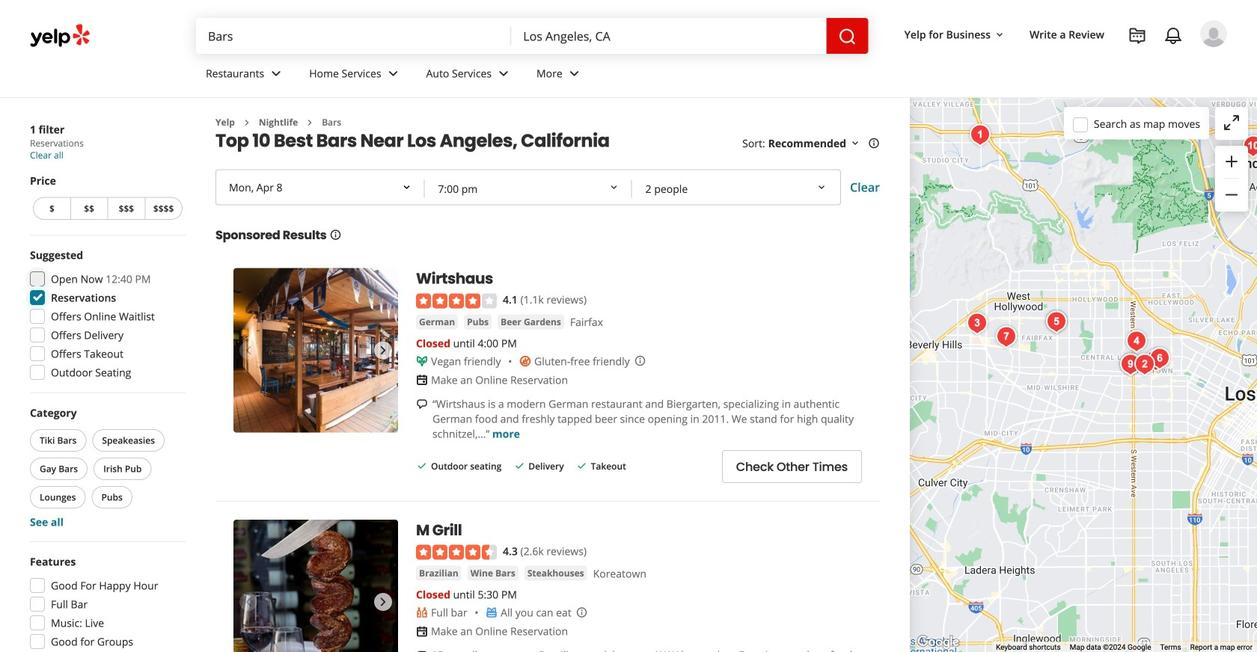 Task type: vqa. For each thing, say whether or not it's contained in the screenshot.
la places to park yourself for hours LINK
no



Task type: locate. For each thing, give the bounding box(es) containing it.
2 horizontal spatial 16 checkmark v2 image
[[576, 460, 588, 472]]

0 vertical spatial 16 reservation v2 image
[[416, 374, 428, 386]]

1 horizontal spatial 24 chevron down v2 image
[[495, 65, 513, 83]]

1 vertical spatial slideshow element
[[234, 520, 398, 653]]

0 horizontal spatial 24 chevron down v2 image
[[384, 65, 402, 83]]

none field address, neighborhood, city, state or zip
[[511, 18, 827, 54]]

1 16 checkmark v2 image from the left
[[416, 460, 428, 472]]

slideshow element
[[234, 268, 398, 433], [234, 520, 398, 653]]

24 chevron down v2 image
[[384, 65, 402, 83], [495, 65, 513, 83], [566, 65, 584, 83]]

1 none field from the left
[[196, 18, 511, 54]]

0 horizontal spatial 16 checkmark v2 image
[[416, 460, 428, 472]]

zoom in image
[[1223, 153, 1241, 171]]

16 speech v2 image
[[416, 399, 428, 411]]

info icon image
[[634, 355, 646, 367], [634, 355, 646, 367], [576, 607, 588, 619], [576, 607, 588, 619]]

the rendition room image
[[965, 120, 995, 150]]

16 reservation v2 image for 16 vegan v2 image
[[416, 374, 428, 386]]

escala image
[[1145, 344, 1175, 374]]

search image
[[839, 28, 857, 46]]

expand map image
[[1223, 114, 1241, 132]]

16 chevron down v2 image
[[994, 29, 1006, 41]]

None search field
[[196, 18, 869, 54]]

16 full bar v2 image
[[416, 607, 428, 619]]

16 checkmark v2 image
[[416, 460, 428, 472], [514, 460, 526, 472], [576, 460, 588, 472]]

1 24 chevron down v2 image from the left
[[384, 65, 402, 83]]

2 none field from the left
[[511, 18, 827, 54]]

1 horizontal spatial wirtshaus image
[[1042, 307, 1072, 337]]

2 24 chevron down v2 image from the left
[[495, 65, 513, 83]]

16 chevron right v2 image
[[304, 117, 316, 129]]

Time field
[[426, 172, 631, 205]]

1 vertical spatial 16 reservation v2 image
[[416, 626, 428, 638]]

4.3 star rating image
[[416, 545, 497, 560]]

1 horizontal spatial 16 checkmark v2 image
[[514, 460, 526, 472]]

next image
[[374, 593, 392, 611]]

None field
[[196, 18, 511, 54], [511, 18, 827, 54]]

3 16 checkmark v2 image from the left
[[576, 460, 588, 472]]

16 all you can eat v2 image
[[486, 607, 498, 619]]

greg r. image
[[1200, 20, 1227, 47]]

24 chevron down v2 image
[[267, 65, 285, 83]]

anju house image
[[1122, 327, 1152, 357]]

m grill image
[[1116, 350, 1146, 380], [1116, 350, 1146, 380], [234, 520, 398, 653]]

1 16 reservation v2 image from the top
[[416, 374, 428, 386]]

user actions element
[[893, 19, 1248, 111]]

16 reservation v2 image down 16 full bar v2 icon
[[416, 626, 428, 638]]

google image
[[914, 633, 963, 653]]

2 16 checkmark v2 image from the left
[[514, 460, 526, 472]]

notifications image
[[1165, 27, 1183, 45]]

wirtshaus image
[[234, 268, 398, 433], [1042, 307, 1072, 337]]

1 slideshow element from the top
[[234, 268, 398, 433]]

2 horizontal spatial 24 chevron down v2 image
[[566, 65, 584, 83]]

previous image
[[239, 342, 257, 360]]

16 reservation v2 image
[[416, 374, 428, 386], [416, 626, 428, 638]]

0 vertical spatial slideshow element
[[234, 268, 398, 433]]

16 gluten free v2 image
[[519, 355, 531, 367]]

group
[[1215, 146, 1248, 212], [30, 173, 186, 223], [25, 248, 186, 385], [27, 406, 186, 530], [25, 555, 186, 653]]

juliana los angeles image
[[1141, 345, 1171, 375]]

2 16 reservation v2 image from the top
[[416, 626, 428, 638]]

zoom out image
[[1223, 186, 1241, 204]]

16 reservation v2 image down 16 vegan v2 image
[[416, 374, 428, 386]]

2 slideshow element from the top
[[234, 520, 398, 653]]

16 speech v2 image
[[416, 650, 428, 653]]

16 chevron down v2 image
[[849, 138, 861, 149]]



Task type: describe. For each thing, give the bounding box(es) containing it.
next image
[[374, 342, 392, 360]]

previous image
[[239, 593, 257, 611]]

16 info v2 image
[[868, 138, 880, 149]]

none field things to do, nail salons, plumbers
[[196, 18, 511, 54]]

el carmen image
[[992, 322, 1022, 352]]

Cover field
[[634, 172, 838, 205]]

16 info v2 image
[[330, 229, 342, 241]]

slideshow element for 16 full bar v2 icon
[[234, 520, 398, 653]]

things to do, nail salons, plumbers search field
[[196, 18, 511, 54]]

16 vegan v2 image
[[416, 355, 428, 367]]

Select a date text field
[[217, 171, 425, 204]]

address, neighborhood, city, state or zip search field
[[511, 18, 827, 54]]

granville image
[[962, 309, 992, 339]]

the oak and vine image
[[1239, 131, 1257, 161]]

map region
[[910, 98, 1257, 653]]

seoul salon restaurant & bar image
[[1130, 350, 1160, 380]]

4.1 star rating image
[[416, 294, 497, 309]]

0 horizontal spatial wirtshaus image
[[234, 268, 398, 433]]

slideshow element for 16 vegan v2 image
[[234, 268, 398, 433]]

business categories element
[[194, 54, 1227, 97]]

3 24 chevron down v2 image from the left
[[566, 65, 584, 83]]

projects image
[[1129, 27, 1147, 45]]

wirtshaus image
[[1042, 307, 1072, 337]]

16 chevron right v2 image
[[241, 117, 253, 129]]

16 reservation v2 image for 16 full bar v2 icon
[[416, 626, 428, 638]]



